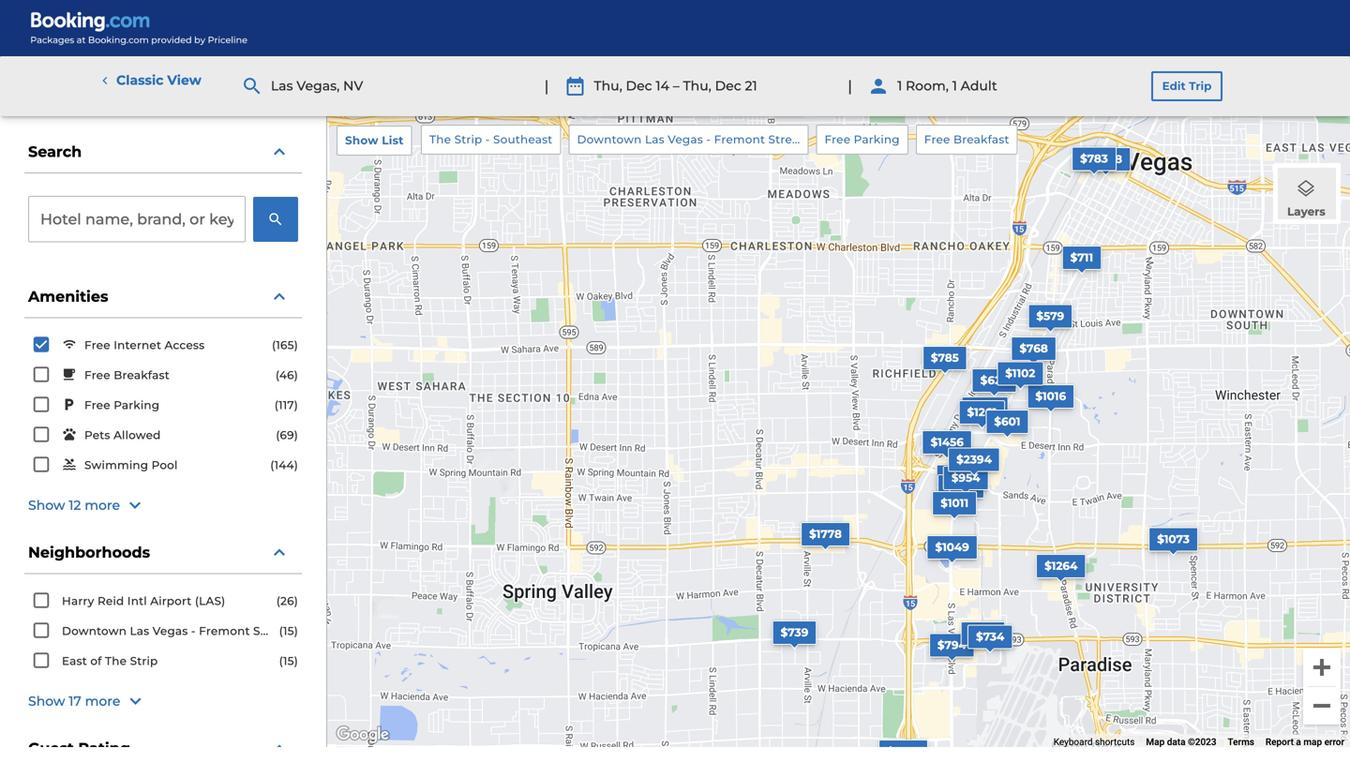 Task type: vqa. For each thing, say whether or not it's contained in the screenshot.


Task type: describe. For each thing, give the bounding box(es) containing it.
1 vertical spatial downtown
[[62, 625, 127, 638]]

$1102
[[1006, 367, 1036, 380]]

1 horizontal spatial vegas
[[668, 133, 704, 146]]

$954
[[952, 471, 981, 485]]

edit
[[1163, 79, 1186, 93]]

21
[[745, 78, 758, 94]]

(165)
[[272, 339, 298, 352]]

1 room, 1 adult
[[898, 78, 998, 94]]

shortcuts
[[1096, 737, 1136, 748]]

neighborhoods
[[28, 543, 150, 562]]

classic
[[116, 72, 164, 88]]

2 horizontal spatial las
[[645, 133, 665, 146]]

more for amenities
[[85, 498, 120, 514]]

$1456
[[931, 436, 964, 450]]

guest rating button
[[24, 728, 302, 763]]

1 vertical spatial fremont
[[199, 625, 250, 638]]

vegas,
[[297, 78, 340, 94]]

0 horizontal spatial las
[[130, 625, 150, 638]]

(117)
[[275, 399, 298, 412]]

amenities button
[[24, 276, 302, 318]]

edit trip button
[[1152, 71, 1223, 101]]

1 thu, from the left
[[594, 78, 623, 94]]

map
[[1304, 737, 1323, 748]]

layers
[[1288, 205, 1326, 218]]

map
[[1147, 737, 1165, 748]]

the strip - southeast
[[430, 133, 553, 146]]

$1073
[[1158, 533, 1190, 547]]

1 horizontal spatial breakfast
[[954, 133, 1010, 146]]

$1831
[[947, 480, 977, 494]]

room,
[[906, 78, 949, 94]]

map data ©2023
[[1147, 737, 1217, 748]]

2 1 from the left
[[953, 78, 958, 94]]

list
[[382, 134, 404, 147]]

$1264
[[1045, 560, 1078, 573]]

©2023
[[1189, 737, 1217, 748]]

$1049
[[936, 541, 970, 555]]

report a map error
[[1266, 737, 1345, 748]]

free for (117)
[[84, 399, 110, 412]]

guest rating
[[28, 740, 130, 758]]

trip
[[1190, 79, 1212, 93]]

free for (46)
[[84, 369, 110, 382]]

classic view
[[116, 72, 202, 88]]

show for amenities
[[28, 498, 65, 514]]

harry
[[62, 595, 94, 608]]

1 vertical spatial parking
[[114, 399, 160, 412]]

harry reid intl airport (las)
[[62, 595, 225, 608]]

las vegas, nv
[[271, 78, 363, 94]]

0 vertical spatial show
[[345, 134, 379, 147]]

pets allowed
[[84, 429, 161, 442]]

$1011 $675
[[941, 497, 997, 641]]

rating
[[78, 740, 130, 758]]

1 horizontal spatial downtown las vegas - fremont street area
[[577, 133, 835, 146]]

(69)
[[276, 429, 298, 442]]

1 horizontal spatial strip
[[455, 133, 483, 146]]

12
[[69, 498, 81, 514]]

pets
[[84, 429, 110, 442]]

error
[[1325, 737, 1345, 748]]

classic view link
[[98, 71, 202, 90]]

2 dec from the left
[[715, 78, 742, 94]]

1 horizontal spatial downtown
[[577, 133, 642, 146]]

(46)
[[276, 369, 298, 382]]

2 thu, from the left
[[683, 78, 712, 94]]

amenities
[[28, 287, 108, 306]]

$1361
[[971, 402, 1001, 416]]

| for thu, dec 14 – thu, dec 21
[[545, 77, 549, 95]]

$768
[[1020, 342, 1049, 356]]

0 vertical spatial fremont
[[714, 133, 766, 146]]

east of the strip
[[62, 655, 158, 668]]

–
[[673, 78, 680, 94]]

14
[[656, 78, 670, 94]]

report
[[1266, 737, 1295, 748]]

allowed
[[114, 429, 161, 442]]

keyboard shortcuts
[[1054, 737, 1136, 748]]

1 vertical spatial street
[[253, 625, 289, 638]]

reid
[[98, 595, 124, 608]]

thu, dec 14 – thu, dec 21
[[594, 78, 758, 94]]

adult
[[961, 78, 998, 94]]

$1011
[[941, 497, 969, 510]]

0 vertical spatial las
[[271, 78, 293, 94]]

$785
[[931, 351, 959, 365]]

1 horizontal spatial -
[[486, 133, 490, 146]]

0 horizontal spatial area
[[292, 625, 319, 638]]

0 vertical spatial street
[[769, 133, 805, 146]]

(las)
[[195, 595, 225, 608]]

$626
[[981, 374, 1009, 388]]

$734
[[977, 630, 1005, 644]]

show 12 more button
[[28, 495, 298, 517]]



Task type: locate. For each thing, give the bounding box(es) containing it.
$957
[[945, 470, 973, 484]]

0 vertical spatial parking
[[854, 133, 900, 146]]

more inside button
[[85, 498, 120, 514]]

$783
[[1081, 152, 1109, 166]]

free internet access
[[84, 339, 205, 352]]

1 vertical spatial more
[[85, 694, 120, 710]]

dec
[[626, 78, 653, 94], [715, 78, 742, 94]]

the right list
[[430, 133, 451, 146]]

$626 $1102
[[981, 367, 1036, 388]]

the
[[430, 133, 451, 146], [105, 655, 127, 668]]

keyboard
[[1054, 737, 1093, 748]]

0 vertical spatial area
[[808, 133, 835, 146]]

fremont down 21
[[714, 133, 766, 146]]

vegas down –
[[668, 133, 704, 146]]

0 vertical spatial downtown
[[577, 133, 642, 146]]

17
[[69, 694, 81, 710]]

1 vertical spatial vegas
[[153, 625, 188, 638]]

las
[[271, 78, 293, 94], [645, 133, 665, 146], [130, 625, 150, 638]]

show left list
[[345, 134, 379, 147]]

0 horizontal spatial 1
[[898, 78, 903, 94]]

booking.com packages image
[[30, 11, 249, 45]]

more right 17
[[85, 694, 120, 710]]

2 | from the left
[[848, 77, 853, 95]]

breakfast down the adult
[[954, 133, 1010, 146]]

$579
[[1037, 310, 1065, 323]]

vegas down airport
[[153, 625, 188, 638]]

$711
[[1071, 251, 1094, 264]]

- down (las)
[[191, 625, 196, 638]]

(26)
[[277, 595, 298, 608]]

(15) for east of the strip
[[279, 655, 298, 668]]

strip left southeast
[[455, 133, 483, 146]]

fremont down (las)
[[199, 625, 250, 638]]

access
[[165, 339, 205, 352]]

strip up show 17 more button
[[130, 655, 158, 668]]

breakfast
[[954, 133, 1010, 146], [114, 369, 170, 382]]

fremont
[[714, 133, 766, 146], [199, 625, 250, 638]]

las left vegas,
[[271, 78, 293, 94]]

(15)
[[279, 625, 298, 638], [279, 655, 298, 668]]

0 horizontal spatial free breakfast
[[84, 369, 170, 382]]

$601
[[995, 415, 1021, 429]]

0 horizontal spatial street
[[253, 625, 289, 638]]

parking up allowed
[[114, 399, 160, 412]]

| for 1 room, 1 adult
[[848, 77, 853, 95]]

0 vertical spatial more
[[85, 498, 120, 514]]

0 vertical spatial the
[[430, 133, 451, 146]]

1 left 'room,'
[[898, 78, 903, 94]]

terms
[[1228, 737, 1255, 748]]

0 horizontal spatial parking
[[114, 399, 160, 412]]

show 17 more
[[28, 694, 120, 710]]

show left 12
[[28, 498, 65, 514]]

1 vertical spatial free breakfast
[[84, 369, 170, 382]]

1 vertical spatial the
[[105, 655, 127, 668]]

free parking
[[825, 133, 900, 146], [84, 399, 160, 412]]

1 horizontal spatial 1
[[953, 78, 958, 94]]

0 horizontal spatial fremont
[[199, 625, 250, 638]]

free breakfast down internet
[[84, 369, 170, 382]]

1 vertical spatial (15)
[[279, 655, 298, 668]]

0 vertical spatial breakfast
[[954, 133, 1010, 146]]

show 12 more
[[28, 498, 120, 514]]

1 horizontal spatial the
[[430, 133, 451, 146]]

1 | from the left
[[545, 77, 549, 95]]

$794
[[938, 639, 967, 653]]

keyboard shortcuts button
[[1054, 736, 1136, 749]]

(144)
[[270, 459, 298, 472]]

area
[[808, 133, 835, 146], [292, 625, 319, 638]]

more
[[85, 498, 120, 514], [85, 694, 120, 710]]

- down 'thu, dec 14 – thu, dec 21'
[[707, 133, 711, 146]]

1 vertical spatial breakfast
[[114, 369, 170, 382]]

downtown las vegas - fremont street area
[[577, 133, 835, 146], [62, 625, 319, 638]]

view
[[167, 72, 202, 88]]

intl
[[127, 595, 147, 608]]

southeast
[[493, 133, 553, 146]]

data
[[1168, 737, 1186, 748]]

1 vertical spatial las
[[645, 133, 665, 146]]

swimming pool
[[84, 459, 178, 473]]

$739
[[781, 626, 809, 640]]

0 vertical spatial (15)
[[279, 625, 298, 638]]

show 17 more button
[[28, 691, 298, 713]]

0 vertical spatial strip
[[455, 133, 483, 146]]

0 horizontal spatial |
[[545, 77, 549, 95]]

0 horizontal spatial free parking
[[84, 399, 160, 412]]

|
[[545, 77, 549, 95], [848, 77, 853, 95]]

| up southeast
[[545, 77, 549, 95]]

1 horizontal spatial free parking
[[825, 133, 900, 146]]

0 vertical spatial downtown las vegas - fremont street area
[[577, 133, 835, 146]]

show for neighborhoods
[[28, 694, 65, 710]]

show left 17
[[28, 694, 65, 710]]

1 horizontal spatial free breakfast
[[925, 133, 1010, 146]]

0 horizontal spatial downtown las vegas - fremont street area
[[62, 625, 319, 638]]

2 vertical spatial show
[[28, 694, 65, 710]]

thu, right –
[[683, 78, 712, 94]]

thu, left 14
[[594, 78, 623, 94]]

1 more from the top
[[85, 498, 120, 514]]

0 horizontal spatial thu,
[[594, 78, 623, 94]]

vegas
[[668, 133, 704, 146], [153, 625, 188, 638]]

0 horizontal spatial downtown
[[62, 625, 127, 638]]

1 vertical spatial strip
[[130, 655, 158, 668]]

dec left 14
[[626, 78, 653, 94]]

1 1 from the left
[[898, 78, 903, 94]]

1 vertical spatial area
[[292, 625, 319, 638]]

parking down 1 room, 1 adult
[[854, 133, 900, 146]]

$1307
[[887, 745, 920, 759]]

las down intl
[[130, 625, 150, 638]]

edit trip
[[1163, 79, 1212, 93]]

$1261
[[968, 406, 997, 419]]

1 vertical spatial downtown las vegas - fremont street area
[[62, 625, 319, 638]]

show inside show 17 more button
[[28, 694, 65, 710]]

0 vertical spatial free breakfast
[[925, 133, 1010, 146]]

downtown las vegas - fremont street area down –
[[577, 133, 835, 146]]

0 horizontal spatial dec
[[626, 78, 653, 94]]

report a map error link
[[1266, 737, 1345, 748]]

0 vertical spatial free parking
[[825, 133, 900, 146]]

terms link
[[1228, 737, 1255, 748]]

street
[[769, 133, 805, 146], [253, 625, 289, 638]]

$1058
[[1090, 152, 1123, 166]]

show inside show 12 more button
[[28, 498, 65, 514]]

breakfast down free internet access
[[114, 369, 170, 382]]

free
[[825, 133, 851, 146], [925, 133, 951, 146], [84, 339, 110, 352], [84, 369, 110, 382], [84, 399, 110, 412]]

1 horizontal spatial las
[[271, 78, 293, 94]]

1 horizontal spatial street
[[769, 133, 805, 146]]

east
[[62, 655, 87, 668]]

0 horizontal spatial the
[[105, 655, 127, 668]]

$2394
[[957, 453, 992, 467]]

search button
[[24, 131, 302, 174]]

1 horizontal spatial area
[[808, 133, 835, 146]]

1 vertical spatial show
[[28, 498, 65, 514]]

0 horizontal spatial -
[[191, 625, 196, 638]]

Hotel name, brand, or keyword text field
[[28, 196, 246, 243]]

0 horizontal spatial vegas
[[153, 625, 188, 638]]

show list
[[345, 134, 404, 147]]

free for (165)
[[84, 339, 110, 352]]

2 (15) from the top
[[279, 655, 298, 668]]

downtown up of
[[62, 625, 127, 638]]

0 horizontal spatial breakfast
[[114, 369, 170, 382]]

2 horizontal spatial -
[[707, 133, 711, 146]]

map region
[[327, 116, 1351, 748]]

1 horizontal spatial dec
[[715, 78, 742, 94]]

1 horizontal spatial thu,
[[683, 78, 712, 94]]

$1016
[[1036, 390, 1067, 403]]

of
[[90, 655, 102, 668]]

thu,
[[594, 78, 623, 94], [683, 78, 712, 94]]

google image
[[332, 723, 394, 748]]

1 (15) from the top
[[279, 625, 298, 638]]

$675
[[970, 627, 997, 641]]

search
[[28, 142, 82, 161]]

las down 14
[[645, 133, 665, 146]]

internet
[[114, 339, 161, 352]]

| left 'room,'
[[848, 77, 853, 95]]

a
[[1297, 737, 1302, 748]]

nv
[[343, 78, 363, 94]]

downtown down 'thu, dec 14 – thu, dec 21'
[[577, 133, 642, 146]]

$1778
[[810, 528, 842, 541]]

1 dec from the left
[[626, 78, 653, 94]]

2 vertical spatial las
[[130, 625, 150, 638]]

airport
[[150, 595, 192, 608]]

1 horizontal spatial parking
[[854, 133, 900, 146]]

free breakfast down the adult
[[925, 133, 1010, 146]]

1 vertical spatial free parking
[[84, 399, 160, 412]]

1 horizontal spatial |
[[848, 77, 853, 95]]

0 horizontal spatial strip
[[130, 655, 158, 668]]

1 left the adult
[[953, 78, 958, 94]]

downtown las vegas - fremont street area down airport
[[62, 625, 319, 638]]

more inside button
[[85, 694, 120, 710]]

dec left 21
[[715, 78, 742, 94]]

0 vertical spatial vegas
[[668, 133, 704, 146]]

more for neighborhoods
[[85, 694, 120, 710]]

- left southeast
[[486, 133, 490, 146]]

swimming
[[84, 459, 148, 473]]

2 more from the top
[[85, 694, 120, 710]]

the right of
[[105, 655, 127, 668]]

1 horizontal spatial fremont
[[714, 133, 766, 146]]

(15) for downtown las vegas - fremont street area
[[279, 625, 298, 638]]

more right 12
[[85, 498, 120, 514]]

pool
[[152, 459, 178, 473]]



